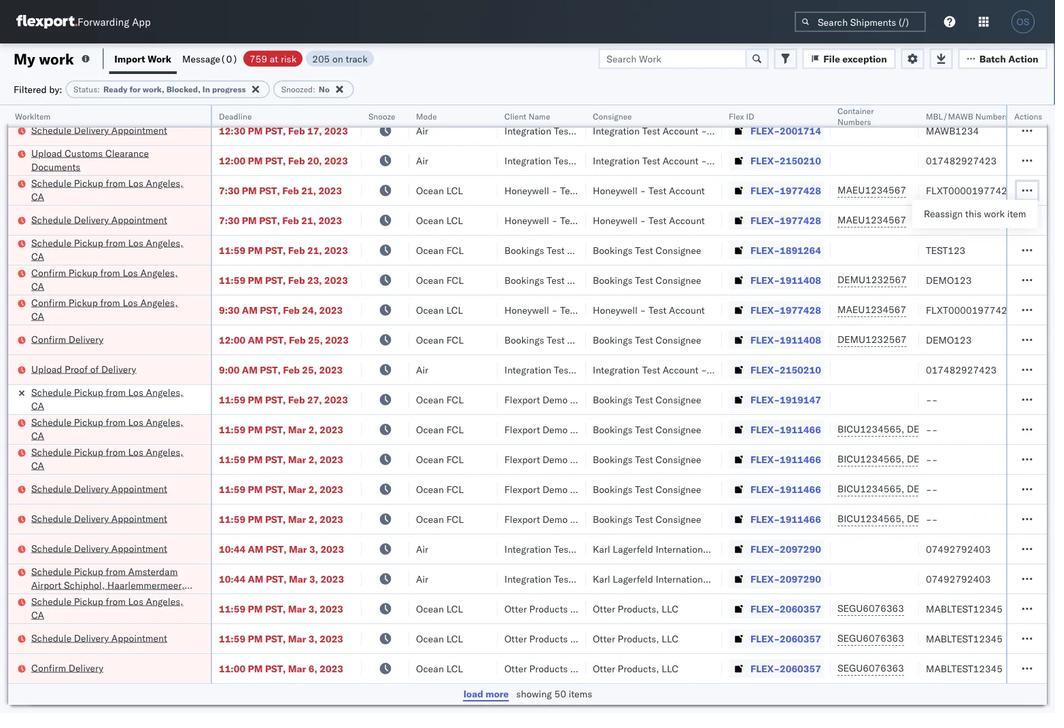 Task type: vqa. For each thing, say whether or not it's contained in the screenshot.
the bottommost 2026
no



Task type: locate. For each thing, give the bounding box(es) containing it.
message (0)
[[182, 53, 238, 65]]

ca
[[31, 191, 44, 203], [31, 251, 44, 262], [31, 280, 44, 292], [31, 310, 44, 322], [31, 400, 44, 412], [31, 430, 44, 442], [31, 460, 44, 472], [31, 610, 44, 621]]

0 vertical spatial mabltest12345
[[926, 603, 1003, 615]]

airport down ready in the top of the page
[[89, 101, 119, 113]]

3 demo from the top
[[543, 454, 568, 466]]

feb up 11:59 pm pst, feb 23, 2023
[[288, 244, 305, 256]]

Search Work text field
[[598, 49, 747, 69]]

1 vertical spatial products,
[[618, 633, 659, 645]]

0 vertical spatial otter products - test account
[[504, 603, 635, 615]]

1 vertical spatial flex-2097290
[[751, 573, 821, 585]]

2 vertical spatial flxt00001977428a
[[926, 304, 1020, 316]]

12:30 pm pst, feb 17, 2023 up deadline button
[[219, 95, 348, 107]]

western up flex
[[709, 95, 745, 107]]

12:00 up 9:00
[[219, 334, 245, 346]]

5 resize handle column header from the left
[[570, 105, 586, 714]]

test
[[642, 95, 660, 107], [642, 125, 660, 137], [554, 155, 572, 167], [642, 155, 660, 167], [560, 185, 578, 196], [649, 185, 667, 196], [560, 215, 578, 226], [649, 215, 667, 226], [547, 244, 565, 256], [635, 244, 653, 256], [547, 274, 565, 286], [635, 274, 653, 286], [560, 304, 578, 316], [649, 304, 667, 316], [547, 334, 565, 346], [635, 334, 653, 346], [554, 364, 572, 376], [642, 364, 660, 376], [635, 394, 653, 406], [635, 424, 653, 436], [635, 454, 653, 466], [635, 484, 653, 496], [635, 514, 653, 526], [579, 603, 597, 615], [579, 633, 597, 645], [579, 663, 597, 675]]

action
[[1009, 53, 1039, 65]]

: left "no"
[[313, 84, 315, 95]]

schedule inside schedule pickup from los angeles international airport
[[31, 87, 71, 99]]

products for schedule pickup from los angeles, ca
[[529, 603, 568, 615]]

1 11:59 pm pst, mar 2, 2023 from the top
[[219, 424, 343, 436]]

pickup for fifth schedule pickup from los angeles, ca link from the bottom of the page
[[74, 237, 103, 249]]

1 vertical spatial flex-1911408
[[751, 334, 821, 346]]

bleckmann
[[749, 544, 798, 555], [749, 573, 798, 585]]

1 ocean from the top
[[416, 185, 444, 196]]

pickup inside schedule pickup from los angeles international airport
[[74, 87, 103, 99]]

0 vertical spatial b.v
[[713, 544, 728, 555]]

mode button
[[409, 108, 484, 122]]

1 vertical spatial digital
[[748, 125, 776, 137]]

17, up 20,
[[307, 125, 322, 137]]

2 vertical spatial maeu1234567
[[838, 304, 906, 316]]

4 schedule delivery appointment button from the top
[[31, 512, 167, 527]]

ca for confirm pickup from los angeles, ca link related to 11:59 pm pst, feb 23, 2023
[[31, 280, 44, 292]]

mbl/mawb numbers button
[[919, 108, 1055, 122]]

flexport. image
[[16, 15, 78, 29]]

feb up the 11:59 pm pst, feb 21, 2023
[[282, 215, 299, 226]]

0 vertical spatial 2097290
[[780, 544, 821, 555]]

1 segu6076363 from the top
[[838, 603, 904, 615]]

1 vertical spatial mabltest12345
[[926, 633, 1003, 645]]

21, up 23, on the top of the page
[[307, 244, 322, 256]]

0 vertical spatial mawb1234
[[926, 95, 979, 107]]

0 vertical spatial lagerfeld
[[613, 544, 653, 555]]

2 flex-2097290 from the top
[[751, 573, 821, 585]]

0 vertical spatial 10:44
[[219, 544, 245, 555]]

0 vertical spatial 10:44 am pst, mar 3, 2023
[[219, 544, 344, 555]]

21, for 2nd schedule pickup from los angeles, ca button from the top
[[307, 244, 322, 256]]

1 vertical spatial karl lagerfeld international b.v c/o bleckmann
[[593, 573, 798, 585]]

25, for 12:00 am pst, feb 25, 2023
[[308, 334, 323, 346]]

1 vertical spatial b.v
[[713, 573, 728, 585]]

karl lagerfeld international b.v c/o bleckmann
[[593, 544, 798, 555], [593, 573, 798, 585]]

25,
[[308, 334, 323, 346], [302, 364, 317, 376]]

angeles, for third schedule pickup from los angeles, ca link
[[146, 387, 183, 398]]

lcl for 6th schedule pickup from los angeles, ca link from the bottom
[[446, 185, 463, 196]]

1 vertical spatial integration test account - western digital
[[593, 125, 776, 137]]

air for 5th the schedule delivery appointment "link" from the top of the page
[[416, 544, 428, 555]]

1 vertical spatial 10:44 am pst, mar 3, 2023
[[219, 573, 344, 585]]

bicu1234565, demu1232567
[[838, 424, 976, 435], [838, 453, 976, 465], [838, 483, 976, 495], [838, 513, 976, 525]]

pickup inside schedule pickup from amsterdam airport schiphol, haarlemmermeer, netherlands
[[74, 566, 103, 578]]

2 7:30 pm pst, feb 21, 2023 from the top
[[219, 215, 342, 226]]

12:30 down the progress
[[219, 95, 245, 107]]

7 schedule from the top
[[31, 416, 71, 428]]

schedule delivery appointment link
[[31, 123, 167, 137], [31, 213, 167, 227], [31, 482, 167, 496], [31, 512, 167, 526], [31, 542, 167, 556], [31, 632, 167, 646]]

mabltest12345 for confirm delivery
[[926, 663, 1003, 675]]

los for confirm pickup from los angeles, ca link related to 11:59 pm pst, feb 23, 2023
[[123, 267, 138, 279]]

upload left proof
[[31, 363, 62, 375]]

0 vertical spatial 2060357
[[780, 603, 821, 615]]

1 vertical spatial 017482927423
[[926, 364, 997, 376]]

flxt00001977428a up test123
[[926, 215, 1020, 226]]

14 ocean from the top
[[416, 663, 444, 675]]

2001714 down flex id button on the top
[[780, 125, 821, 137]]

1 vertical spatial 2097290
[[780, 573, 821, 585]]

western
[[709, 95, 745, 107], [709, 125, 745, 137]]

5 lcl from the top
[[446, 633, 463, 645]]

1 flex-2097290 from the top
[[751, 544, 821, 555]]

container
[[838, 106, 874, 116]]

digital up flex id button on the top
[[748, 95, 776, 107]]

9 resize handle column header from the left
[[1031, 105, 1047, 714]]

2 vertical spatial flex-1977428
[[751, 304, 821, 316]]

1 schedule pickup from los angeles, ca link from the top
[[31, 176, 193, 204]]

1 air from the top
[[416, 95, 428, 107]]

2 vertical spatial products,
[[618, 663, 659, 675]]

mode
[[416, 111, 437, 121]]

delivery for second the confirm delivery link
[[68, 663, 103, 674]]

flex-1911466 button
[[729, 421, 824, 440], [729, 421, 824, 440], [729, 450, 824, 469], [729, 450, 824, 469], [729, 480, 824, 499], [729, 480, 824, 499], [729, 510, 824, 529], [729, 510, 824, 529]]

digital
[[748, 95, 776, 107], [748, 125, 776, 137]]

0 vertical spatial llc
[[662, 603, 678, 615]]

7:30 up the 11:59 pm pst, feb 21, 2023
[[219, 215, 240, 226]]

1 vertical spatial western
[[709, 125, 745, 137]]

schedule
[[31, 87, 71, 99], [31, 124, 71, 136], [31, 177, 71, 189], [31, 214, 71, 226], [31, 237, 71, 249], [31, 387, 71, 398], [31, 416, 71, 428], [31, 446, 71, 458], [31, 483, 71, 495], [31, 513, 71, 525], [31, 543, 71, 555], [31, 566, 71, 578], [31, 596, 71, 608], [31, 633, 71, 645]]

11:59 pm pst, mar 2, 2023
[[219, 424, 343, 436], [219, 454, 343, 466], [219, 484, 343, 496], [219, 514, 343, 526]]

1 vertical spatial 10:44
[[219, 573, 245, 585]]

21, up the 11:59 pm pst, feb 21, 2023
[[301, 215, 316, 226]]

1 vertical spatial flex-2060357
[[751, 633, 821, 645]]

1 vertical spatial 21,
[[301, 215, 316, 226]]

3 appointment from the top
[[111, 483, 167, 495]]

maeu1234567
[[838, 184, 906, 196], [838, 214, 906, 226], [838, 304, 906, 316]]

western for schedule pickup from los angeles international airport
[[709, 95, 745, 107]]

confirm for 11:59 pm pst, feb 23, 2023
[[31, 267, 66, 279]]

bookings test consignee
[[504, 244, 613, 256], [593, 244, 701, 256], [504, 274, 613, 286], [593, 274, 701, 286], [504, 334, 613, 346], [593, 334, 701, 346], [593, 394, 701, 406], [593, 424, 701, 436], [593, 454, 701, 466], [593, 484, 701, 496], [593, 514, 701, 526]]

deadline
[[219, 111, 252, 121]]

1 vertical spatial 1911408
[[780, 334, 821, 346]]

1 vertical spatial bleckmann
[[749, 573, 798, 585]]

work up by:
[[39, 49, 74, 68]]

2097290 for schedule delivery appointment
[[780, 544, 821, 555]]

12:00 pm pst, feb 20, 2023
[[219, 155, 348, 167]]

ag
[[638, 155, 651, 167], [726, 155, 739, 167], [638, 364, 651, 376], [726, 364, 739, 376]]

2 lagerfeld from the top
[[613, 573, 653, 585]]

1 vertical spatial flex-2001714
[[751, 125, 821, 137]]

1911408 down 1891264
[[780, 274, 821, 286]]

10 ocean from the top
[[416, 484, 444, 496]]

demo123
[[926, 274, 972, 286], [926, 334, 972, 346]]

upload
[[31, 147, 62, 159], [31, 363, 62, 375]]

2 07492792403 from the top
[[926, 573, 991, 585]]

integration test account - western digital
[[593, 95, 776, 107], [593, 125, 776, 137]]

1 vertical spatial mawb1234
[[926, 125, 979, 137]]

exception
[[843, 53, 887, 65]]

0 vertical spatial c/o
[[731, 544, 747, 555]]

5 demo from the top
[[543, 514, 568, 526]]

1 integration test account - western digital from the top
[[593, 95, 776, 107]]

7 resize handle column header from the left
[[814, 105, 831, 714]]

3 ocean from the top
[[416, 244, 444, 256]]

0 vertical spatial upload
[[31, 147, 62, 159]]

3, for schedule pickup from amsterdam airport schiphol, haarlemmermeer, netherlands
[[309, 573, 318, 585]]

0 vertical spatial international
[[31, 101, 86, 113]]

7:30 pm pst, feb 21, 2023 up the 11:59 pm pst, feb 21, 2023
[[219, 215, 342, 226]]

work right the this at right top
[[984, 208, 1005, 220]]

feb down 'snoozed' in the left top of the page
[[288, 95, 305, 107]]

confirm pickup from los angeles, ca button for 9:30 am pst, feb 24, 2023
[[31, 296, 193, 325]]

integration test account - western digital for schedule delivery appointment
[[593, 125, 776, 137]]

:
[[97, 84, 100, 95], [313, 84, 315, 95]]

1 vertical spatial segu6076363
[[838, 633, 904, 645]]

2001714 for schedule delivery appointment
[[780, 125, 821, 137]]

1 flexport demo consignee from the top
[[504, 394, 616, 406]]

1 vertical spatial c/o
[[731, 573, 747, 585]]

0 vertical spatial 1911408
[[780, 274, 821, 286]]

appointment for first the schedule delivery appointment "link" from the top
[[111, 124, 167, 136]]

Search Shipments (/) text field
[[795, 12, 926, 32]]

flex-2001714 up flex id button on the top
[[751, 95, 821, 107]]

2 vertical spatial 1977428
[[780, 304, 821, 316]]

2 2060357 from the top
[[780, 633, 821, 645]]

1 mabltest12345 from the top
[[926, 603, 1003, 615]]

confirm delivery
[[31, 333, 103, 345], [31, 663, 103, 674]]

air for the schedule pickup from los angeles international airport link
[[416, 95, 428, 107]]

2150210 for 9:00 am pst, feb 25, 2023
[[780, 364, 821, 376]]

7:30 for schedule delivery appointment
[[219, 215, 240, 226]]

8 resize handle column header from the left
[[903, 105, 919, 714]]

western down flex
[[709, 125, 745, 137]]

upload inside "upload proof of delivery" link
[[31, 363, 62, 375]]

numbers left 'actions'
[[975, 111, 1009, 121]]

0 vertical spatial 12:00
[[219, 155, 245, 167]]

10 schedule from the top
[[31, 513, 71, 525]]

7 flex- from the top
[[751, 274, 780, 286]]

12:00 down "deadline"
[[219, 155, 245, 167]]

3 air from the top
[[416, 155, 428, 167]]

resize handle column header for consignee
[[706, 105, 722, 714]]

10:44
[[219, 544, 245, 555], [219, 573, 245, 585]]

2 confirm delivery link from the top
[[31, 662, 103, 675]]

1 vertical spatial work
[[984, 208, 1005, 220]]

mawb1234 for schedule delivery appointment
[[926, 125, 979, 137]]

1 vertical spatial 07492792403
[[926, 573, 991, 585]]

0 vertical spatial bleckmann
[[749, 544, 798, 555]]

0 vertical spatial 017482927423
[[926, 155, 997, 167]]

pickup for third schedule pickup from los angeles, ca link
[[74, 387, 103, 398]]

2,
[[309, 424, 317, 436], [309, 454, 317, 466], [309, 484, 317, 496], [309, 514, 317, 526]]

b.v
[[713, 544, 728, 555], [713, 573, 728, 585]]

7:30 down 12:00 pm pst, feb 20, 2023
[[219, 185, 240, 196]]

1 2001714 from the top
[[780, 95, 821, 107]]

los inside schedule pickup from los angeles international airport
[[128, 87, 143, 99]]

8 ca from the top
[[31, 610, 44, 621]]

confirm delivery link
[[31, 333, 103, 346], [31, 662, 103, 675]]

0 vertical spatial otter products, llc
[[593, 603, 678, 615]]

delivery for first the schedule delivery appointment "link" from the bottom of the page
[[74, 633, 109, 645]]

1 vertical spatial 25,
[[302, 364, 317, 376]]

appointment for first the schedule delivery appointment "link" from the bottom of the page
[[111, 633, 167, 645]]

integration test account - western digital down consignee button
[[593, 125, 776, 137]]

2 vertical spatial products
[[529, 663, 568, 675]]

2 11:59 from the top
[[219, 274, 245, 286]]

from for first schedule pickup from los angeles, ca link from the bottom
[[106, 596, 126, 608]]

12:30 for schedule delivery appointment
[[219, 125, 245, 137]]

honeywell - test account
[[504, 185, 617, 196], [593, 185, 705, 196], [504, 215, 617, 226], [593, 215, 705, 226], [504, 304, 617, 316], [593, 304, 705, 316]]

delivery for second the confirm delivery link from the bottom of the page
[[68, 333, 103, 345]]

upload for upload proof of delivery
[[31, 363, 62, 375]]

1 vertical spatial flex-2150210
[[751, 364, 821, 376]]

flex-2150210 up the flex-1919147
[[751, 364, 821, 376]]

11:59 pm pst, feb 21, 2023
[[219, 244, 348, 256]]

airport inside schedule pickup from los angeles international airport
[[89, 101, 119, 113]]

upload up documents
[[31, 147, 62, 159]]

honeywell
[[504, 185, 549, 196], [593, 185, 638, 196], [504, 215, 549, 226], [593, 215, 638, 226], [504, 304, 549, 316], [593, 304, 638, 316]]

2001714 up flex id button on the top
[[780, 95, 821, 107]]

angeles,
[[146, 177, 183, 189], [146, 237, 183, 249], [140, 267, 178, 279], [140, 297, 178, 309], [146, 387, 183, 398], [146, 416, 183, 428], [146, 446, 183, 458], [146, 596, 183, 608]]

2 11:59 pm pst, mar 2, 2023 from the top
[[219, 454, 343, 466]]

1 vertical spatial 12:30 pm pst, feb 17, 2023
[[219, 125, 348, 137]]

otter
[[504, 603, 527, 615], [593, 603, 615, 615], [504, 633, 527, 645], [593, 633, 615, 645], [504, 663, 527, 675], [593, 663, 615, 675]]

2 vertical spatial 21,
[[307, 244, 322, 256]]

2 ca from the top
[[31, 251, 44, 262]]

angeles, for confirm pickup from los angeles, ca link corresponding to 9:30 am pst, feb 24, 2023
[[140, 297, 178, 309]]

status
[[73, 84, 97, 95]]

ca for 5th schedule pickup from los angeles, ca link from the top of the page
[[31, 460, 44, 472]]

0 vertical spatial work
[[39, 49, 74, 68]]

resize handle column header for client name
[[570, 105, 586, 714]]

1 : from the left
[[97, 84, 100, 95]]

0 horizontal spatial airport
[[31, 580, 61, 591]]

flex-1977428 button
[[729, 181, 824, 200], [729, 181, 824, 200], [729, 211, 824, 230], [729, 211, 824, 230], [729, 301, 824, 320], [729, 301, 824, 320]]

flex-1911408 down flex-1891264
[[751, 274, 821, 286]]

1 vertical spatial confirm delivery
[[31, 663, 103, 674]]

feb left 24,
[[283, 304, 300, 316]]

schedule pickup from los angeles, ca for third schedule pickup from los angeles, ca link
[[31, 387, 183, 412]]

integration test account - western digital up consignee button
[[593, 95, 776, 107]]

2060357
[[780, 603, 821, 615], [780, 633, 821, 645], [780, 663, 821, 675]]

1 vertical spatial 2001714
[[780, 125, 821, 137]]

4 flex- from the top
[[751, 185, 780, 196]]

from
[[106, 87, 126, 99], [106, 177, 126, 189], [106, 237, 126, 249], [100, 267, 120, 279], [100, 297, 120, 309], [106, 387, 126, 398], [106, 416, 126, 428], [106, 446, 126, 458], [106, 566, 126, 578], [106, 596, 126, 608]]

resize handle column header for container numbers
[[903, 105, 919, 714]]

5 schedule delivery appointment link from the top
[[31, 542, 167, 556]]

confirm pickup from los angeles, ca button
[[31, 266, 193, 295], [31, 296, 193, 325]]

1 flex- from the top
[[751, 95, 780, 107]]

1 horizontal spatial airport
[[89, 101, 119, 113]]

consignee inside button
[[593, 111, 632, 121]]

0 vertical spatial maeu1234567
[[838, 184, 906, 196]]

5 fcl from the top
[[446, 424, 464, 436]]

0 vertical spatial integration test account - western digital
[[593, 95, 776, 107]]

2 mawb1234 from the top
[[926, 125, 979, 137]]

schedule pickup from los angeles, ca for fifth schedule pickup from los angeles, ca link from the bottom of the page
[[31, 237, 183, 262]]

integration
[[593, 95, 640, 107], [593, 125, 640, 137], [504, 155, 551, 167], [593, 155, 640, 167], [504, 364, 551, 376], [593, 364, 640, 376]]

schedule inside schedule pickup from amsterdam airport schiphol, haarlemmermeer, netherlands
[[31, 566, 71, 578]]

3 11:59 from the top
[[219, 394, 245, 406]]

1977428 for schedule delivery appointment
[[780, 215, 821, 226]]

6 schedule delivery appointment link from the top
[[31, 632, 167, 646]]

ca for 6th schedule pickup from los angeles, ca link from the bottom
[[31, 191, 44, 203]]

2 10:44 from the top
[[219, 573, 245, 585]]

llc
[[662, 603, 678, 615], [662, 633, 678, 645], [662, 663, 678, 675]]

numbers
[[975, 111, 1009, 121], [838, 117, 871, 127]]

6 ocean from the top
[[416, 334, 444, 346]]

file exception button
[[802, 49, 896, 69], [802, 49, 896, 69]]

1 confirm pickup from los angeles, ca button from the top
[[31, 266, 193, 295]]

1 vertical spatial 11:59 pm pst, mar 3, 2023
[[219, 633, 343, 645]]

demu1232567
[[838, 274, 907, 286], [838, 334, 907, 346], [907, 424, 976, 435], [907, 453, 976, 465], [907, 483, 976, 495], [907, 513, 976, 525]]

1 vertical spatial 12:30
[[219, 125, 245, 137]]

2097290 for schedule pickup from amsterdam airport schiphol, haarlemmermeer, netherlands
[[780, 573, 821, 585]]

2 vertical spatial otter products - test account
[[504, 663, 635, 675]]

2 confirm pickup from los angeles, ca button from the top
[[31, 296, 193, 325]]

flex-2060357 for confirm delivery
[[751, 663, 821, 675]]

los for 6th schedule pickup from los angeles, ca link from the bottom
[[128, 177, 143, 189]]

2 demo from the top
[[543, 424, 568, 436]]

25, down 24,
[[308, 334, 323, 346]]

1 vertical spatial otter products, llc
[[593, 633, 678, 645]]

2150210 down flex id button on the top
[[780, 155, 821, 167]]

1 2060357 from the top
[[780, 603, 821, 615]]

2 : from the left
[[313, 84, 315, 95]]

western for schedule delivery appointment
[[709, 125, 745, 137]]

fcl
[[446, 244, 464, 256], [446, 274, 464, 286], [446, 334, 464, 346], [446, 394, 464, 406], [446, 424, 464, 436], [446, 454, 464, 466], [446, 484, 464, 496], [446, 514, 464, 526]]

resize handle column header
[[194, 105, 211, 714], [345, 105, 362, 714], [393, 105, 409, 714], [481, 105, 498, 714], [570, 105, 586, 714], [706, 105, 722, 714], [814, 105, 831, 714], [903, 105, 919, 714], [1031, 105, 1047, 714]]

0 vertical spatial 07492792403
[[926, 544, 991, 555]]

1 vertical spatial international
[[656, 544, 711, 555]]

21,
[[301, 185, 316, 196], [301, 215, 316, 226], [307, 244, 322, 256]]

1 vertical spatial products
[[529, 633, 568, 645]]

3 maeu1234567 from the top
[[838, 304, 906, 316]]

2 upload from the top
[[31, 363, 62, 375]]

international for schedule pickup from amsterdam airport schiphol, haarlemmermeer, netherlands
[[656, 573, 711, 585]]

0 vertical spatial flex-2060357
[[751, 603, 821, 615]]

2 western from the top
[[709, 125, 745, 137]]

load more
[[464, 689, 509, 701]]

1 lcl from the top
[[446, 185, 463, 196]]

13 ocean from the top
[[416, 633, 444, 645]]

confirm pickup from los angeles, ca button for 11:59 pm pst, feb 23, 2023
[[31, 266, 193, 295]]

0 horizontal spatial numbers
[[838, 117, 871, 127]]

1 vertical spatial 2060357
[[780, 633, 821, 645]]

air for first the schedule delivery appointment "link" from the top
[[416, 125, 428, 137]]

snoozed : no
[[281, 84, 330, 95]]

am for schedule pickup from amsterdam airport schiphol, haarlemmermeer, netherlands
[[248, 573, 263, 585]]

2 maeu1234567 from the top
[[838, 214, 906, 226]]

3 2060357 from the top
[[780, 663, 821, 675]]

mawb1234 up mbl/mawb
[[926, 95, 979, 107]]

from inside schedule pickup from amsterdam airport schiphol, haarlemmermeer, netherlands
[[106, 566, 126, 578]]

0 vertical spatial demo123
[[926, 274, 972, 286]]

flex-1977428 for confirm pickup from los angeles, ca
[[751, 304, 821, 316]]

11:59 pm pst, mar 3, 2023
[[219, 603, 343, 615], [219, 633, 343, 645]]

2 vertical spatial llc
[[662, 663, 678, 675]]

confirm pickup from los angeles, ca link for 11:59 pm pst, feb 23, 2023
[[31, 266, 193, 293]]

bookings
[[504, 244, 544, 256], [593, 244, 633, 256], [504, 274, 544, 286], [593, 274, 633, 286], [504, 334, 544, 346], [593, 334, 633, 346], [593, 394, 633, 406], [593, 424, 633, 436], [593, 454, 633, 466], [593, 484, 633, 496], [593, 514, 633, 526]]

mawb1234 down mbl/mawb
[[926, 125, 979, 137]]

1 maeu1234567 from the top
[[838, 184, 906, 196]]

1 vertical spatial demo123
[[926, 334, 972, 346]]

0 vertical spatial 7:30 pm pst, feb 21, 2023
[[219, 185, 342, 196]]

flxt00001977428a
[[926, 185, 1020, 196], [926, 215, 1020, 226], [926, 304, 1020, 316]]

10:44 am pst, mar 3, 2023
[[219, 544, 344, 555], [219, 573, 344, 585]]

12:30 pm pst, feb 17, 2023 for schedule delivery appointment
[[219, 125, 348, 137]]

0 vertical spatial 7:30
[[219, 185, 240, 196]]

3 flexport from the top
[[504, 454, 540, 466]]

17 flex- from the top
[[751, 573, 780, 585]]

1 vertical spatial confirm pickup from los angeles, ca button
[[31, 296, 193, 325]]

12:30 down "deadline"
[[219, 125, 245, 137]]

1 appointment from the top
[[111, 124, 167, 136]]

2 schedule delivery appointment from the top
[[31, 214, 167, 226]]

0 vertical spatial confirm delivery button
[[31, 333, 103, 348]]

flex-1977428
[[751, 185, 821, 196], [751, 215, 821, 226], [751, 304, 821, 316]]

0 vertical spatial 2001714
[[780, 95, 821, 107]]

2 b.v from the top
[[713, 573, 728, 585]]

upload customs clearance documents link
[[31, 147, 193, 174]]

0 vertical spatial 12:30 pm pst, feb 17, 2023
[[219, 95, 348, 107]]

12:30 pm pst, feb 17, 2023 down deadline button
[[219, 125, 348, 137]]

: for snoozed
[[313, 84, 315, 95]]

0 vertical spatial confirm pickup from los angeles, ca
[[31, 267, 178, 292]]

1 vertical spatial upload
[[31, 363, 62, 375]]

feb down 12:00 am pst, feb 25, 2023
[[283, 364, 300, 376]]

1 1911408 from the top
[[780, 274, 821, 286]]

mar
[[288, 424, 306, 436], [288, 454, 306, 466], [288, 484, 306, 496], [288, 514, 306, 526], [289, 544, 307, 555], [289, 573, 307, 585], [288, 603, 306, 615], [288, 633, 306, 645], [288, 663, 306, 675]]

1 vertical spatial lagerfeld
[[613, 573, 653, 585]]

2150210 up the 1919147 on the bottom right of page
[[780, 364, 821, 376]]

1 vertical spatial otter products - test account
[[504, 633, 635, 645]]

maeu1234567 for confirm pickup from los angeles, ca
[[838, 304, 906, 316]]

7 ocean fcl from the top
[[416, 484, 464, 496]]

1911408 up the 1919147 on the bottom right of page
[[780, 334, 821, 346]]

flxt00001977428a up the this at right top
[[926, 185, 1020, 196]]

1977428
[[780, 185, 821, 196], [780, 215, 821, 226], [780, 304, 821, 316]]

0 vertical spatial 12:30
[[219, 95, 245, 107]]

workitem
[[15, 111, 51, 121]]

1 vertical spatial confirm delivery button
[[31, 662, 103, 677]]

2150210 for 12:00 pm pst, feb 20, 2023
[[780, 155, 821, 167]]

feb left 27,
[[288, 394, 305, 406]]

25, up 27,
[[302, 364, 317, 376]]

otter products - test account for schedule pickup from los angeles, ca
[[504, 603, 635, 615]]

1 vertical spatial confirm delivery link
[[31, 662, 103, 675]]

flex-2001714 for schedule pickup from los angeles international airport
[[751, 95, 821, 107]]

flex-2150210 down flex id button on the top
[[751, 155, 821, 167]]

2060357 for schedule pickup from los angeles, ca
[[780, 603, 821, 615]]

flex-1911408
[[751, 274, 821, 286], [751, 334, 821, 346]]

flex-2060357
[[751, 603, 821, 615], [751, 633, 821, 645], [751, 663, 821, 675]]

id
[[746, 111, 754, 121]]

3 fcl from the top
[[446, 334, 464, 346]]

1 schedule pickup from los angeles, ca from the top
[[31, 177, 183, 203]]

0 vertical spatial flex-2001714
[[751, 95, 821, 107]]

2 confirm pickup from los angeles, ca from the top
[[31, 297, 178, 322]]

otter products, llc
[[593, 603, 678, 615], [593, 633, 678, 645], [593, 663, 678, 675]]

0 vertical spatial western
[[709, 95, 745, 107]]

2 12:30 from the top
[[219, 125, 245, 137]]

1 ocean fcl from the top
[[416, 244, 464, 256]]

2 7:30 from the top
[[219, 215, 240, 226]]

flex-1911408 up the flex-1919147
[[751, 334, 821, 346]]

flex-1911408 for 12:00 am pst, feb 25, 2023
[[751, 334, 821, 346]]

2 products, from the top
[[618, 633, 659, 645]]

numbers down container
[[838, 117, 871, 127]]

los for the schedule pickup from los angeles international airport link
[[128, 87, 143, 99]]

1 vertical spatial maeu1234567
[[838, 214, 906, 226]]

07492792403
[[926, 544, 991, 555], [926, 573, 991, 585]]

load
[[464, 689, 483, 701]]

on
[[332, 53, 343, 65]]

1 vertical spatial 2150210
[[780, 364, 821, 376]]

2 vertical spatial otter products, llc
[[593, 663, 678, 675]]

status : ready for work, blocked, in progress
[[73, 84, 246, 95]]

0 vertical spatial flex-1977428
[[751, 185, 821, 196]]

0 horizontal spatial :
[[97, 84, 100, 95]]

mabltest12345
[[926, 603, 1003, 615], [926, 633, 1003, 645], [926, 663, 1003, 675]]

3 segu6076363 from the top
[[838, 663, 904, 675]]

20 flex- from the top
[[751, 663, 780, 675]]

0 vertical spatial segu6076363
[[838, 603, 904, 615]]

3 otter products, llc from the top
[[593, 663, 678, 675]]

digital down flex id button on the top
[[748, 125, 776, 137]]

flex-1919147 button
[[729, 391, 824, 410], [729, 391, 824, 410]]

airport inside schedule pickup from amsterdam airport schiphol, haarlemmermeer, netherlands
[[31, 580, 61, 591]]

digital for schedule pickup from los angeles international airport
[[748, 95, 776, 107]]

flxt00001977428a down test123
[[926, 304, 1020, 316]]

21, down 20,
[[301, 185, 316, 196]]

schedule pickup from los angeles, ca for fourth schedule pickup from los angeles, ca link from the top of the page
[[31, 416, 183, 442]]

7:30 pm pst, feb 21, 2023 down 12:00 pm pst, feb 20, 2023
[[219, 185, 342, 196]]

2 17, from the top
[[307, 125, 322, 137]]

flex-2001714 down flex id button on the top
[[751, 125, 821, 137]]

documents
[[31, 161, 80, 173]]

schedule pickup from los angeles, ca for first schedule pickup from los angeles, ca link from the bottom
[[31, 596, 183, 621]]

: left ready in the top of the page
[[97, 84, 100, 95]]

1 vertical spatial airport
[[31, 580, 61, 591]]

1 confirm pickup from los angeles, ca link from the top
[[31, 266, 193, 293]]

filtered
[[14, 83, 47, 95]]

1 vertical spatial 7:30 pm pst, feb 21, 2023
[[219, 215, 342, 226]]

4 bicu1234565, demu1232567 from the top
[[838, 513, 976, 525]]

products, for schedule pickup from los angeles, ca
[[618, 603, 659, 615]]

pickup for 5th schedule pickup from los angeles, ca link from the top of the page
[[74, 446, 103, 458]]

los for third schedule pickup from los angeles, ca link
[[128, 387, 143, 398]]

0 vertical spatial confirm delivery
[[31, 333, 103, 345]]

17, down snoozed : no
[[307, 95, 322, 107]]

pm
[[248, 95, 263, 107], [248, 125, 263, 137], [248, 155, 263, 167], [242, 185, 257, 196], [242, 215, 257, 226], [248, 244, 263, 256], [248, 274, 263, 286], [248, 394, 263, 406], [248, 424, 263, 436], [248, 454, 263, 466], [248, 484, 263, 496], [248, 514, 263, 526], [248, 603, 263, 615], [248, 633, 263, 645], [248, 663, 263, 675]]

4 flexport from the top
[[504, 484, 540, 496]]

numbers inside container numbers
[[838, 117, 871, 127]]

otter products, llc for schedule pickup from los angeles, ca
[[593, 603, 678, 615]]

products, for confirm delivery
[[618, 663, 659, 675]]

2 vertical spatial flex-2060357
[[751, 663, 821, 675]]

11:00
[[219, 663, 245, 675]]

karl lagerfeld international b.v c/o bleckmann for schedule pickup from amsterdam airport schiphol, haarlemmermeer, netherlands
[[593, 573, 798, 585]]

work,
[[143, 84, 164, 95]]

25, for 9:00 am pst, feb 25, 2023
[[302, 364, 317, 376]]

1 vertical spatial llc
[[662, 633, 678, 645]]

from inside schedule pickup from los angeles international airport
[[106, 87, 126, 99]]

b.v for schedule pickup from amsterdam airport schiphol, haarlemmermeer, netherlands
[[713, 573, 728, 585]]

upload inside the upload customs clearance documents
[[31, 147, 62, 159]]

filtered by:
[[14, 83, 62, 95]]

work
[[39, 49, 74, 68], [984, 208, 1005, 220]]

1 10:44 from the top
[[219, 544, 245, 555]]

8 fcl from the top
[[446, 514, 464, 526]]

0 vertical spatial 25,
[[308, 334, 323, 346]]

airport up 'netherlands'
[[31, 580, 61, 591]]

2 vertical spatial segu6076363
[[838, 663, 904, 675]]

9:30
[[219, 304, 240, 316]]



Task type: describe. For each thing, give the bounding box(es) containing it.
risk
[[281, 53, 297, 65]]

07492792403 for schedule delivery appointment
[[926, 544, 991, 555]]

4 schedule pickup from los angeles, ca link from the top
[[31, 416, 193, 443]]

name
[[529, 111, 550, 121]]

upload proof of delivery
[[31, 363, 136, 375]]

air for the upload customs clearance documents link
[[416, 155, 428, 167]]

3 flex-1911466 from the top
[[751, 484, 821, 496]]

schedule pickup from amsterdam airport schiphol, haarlemmermeer, netherlands
[[31, 566, 185, 605]]

lcl for confirm pickup from los angeles, ca link corresponding to 9:30 am pst, feb 24, 2023
[[446, 304, 463, 316]]

from for fifth schedule pickup from los angeles, ca link from the bottom of the page
[[106, 237, 126, 249]]

6 fcl from the top
[[446, 454, 464, 466]]

flxt00001977428a for confirm pickup from los angeles, ca
[[926, 304, 1020, 316]]

in
[[202, 84, 210, 95]]

work
[[148, 53, 171, 65]]

workitem button
[[8, 108, 197, 122]]

6 schedule pickup from los angeles, ca link from the top
[[31, 595, 193, 622]]

flex id button
[[722, 108, 817, 122]]

from for 5th schedule pickup from los angeles, ca link from the top of the page
[[106, 446, 126, 458]]

2 llc from the top
[[662, 633, 678, 645]]

3 confirm from the top
[[31, 333, 66, 345]]

upload customs clearance documents button
[[31, 147, 193, 175]]

digital for schedule delivery appointment
[[748, 125, 776, 137]]

numbers for mbl/mawb numbers
[[975, 111, 1009, 121]]

karl for schedule delivery appointment
[[593, 544, 610, 555]]

205 on track
[[312, 53, 368, 65]]

3 bicu1234565, demu1232567 from the top
[[838, 483, 976, 495]]

os
[[1017, 17, 1030, 27]]

2 ocean fcl from the top
[[416, 274, 464, 286]]

reassign this work item
[[924, 208, 1026, 220]]

from for confirm pickup from los angeles, ca link corresponding to 9:30 am pst, feb 24, 2023
[[100, 297, 120, 309]]

schedule pickup from los angeles international airport button
[[31, 87, 193, 115]]

angeles
[[146, 87, 180, 99]]

flex-1919147
[[751, 394, 821, 406]]

ready
[[103, 84, 127, 95]]

app
[[132, 15, 151, 28]]

5 ocean from the top
[[416, 304, 444, 316]]

2 flexport from the top
[[504, 424, 540, 436]]

angeles, for fourth schedule pickup from los angeles, ca link from the top of the page
[[146, 416, 183, 428]]

upload proof of delivery link
[[31, 363, 136, 376]]

for
[[129, 84, 141, 95]]

1 schedule delivery appointment button from the top
[[31, 123, 167, 138]]

otter products, llc for confirm delivery
[[593, 663, 678, 675]]

11:59 pm pst, feb 23, 2023
[[219, 274, 348, 286]]

2 flex-2060357 from the top
[[751, 633, 821, 645]]

import work button
[[109, 44, 177, 74]]

: for status
[[97, 84, 100, 95]]

5 schedule pickup from los angeles, ca button from the top
[[31, 595, 193, 624]]

4 ocean from the top
[[416, 274, 444, 286]]

1 schedule delivery appointment link from the top
[[31, 123, 167, 137]]

4 schedule delivery appointment from the top
[[31, 513, 167, 525]]

container numbers button
[[831, 103, 906, 127]]

12:00 am pst, feb 25, 2023
[[219, 334, 349, 346]]

actions
[[1014, 111, 1043, 121]]

3 ocean fcl from the top
[[416, 334, 464, 346]]

bleckmann for schedule delivery appointment
[[749, 544, 798, 555]]

flxt00001977428a for schedule pickup from los angeles, ca
[[926, 185, 1020, 196]]

item
[[1007, 208, 1026, 220]]

delivery for 5th the schedule delivery appointment "link" from the top of the page
[[74, 543, 109, 555]]

3 1911466 from the top
[[780, 484, 821, 496]]

759
[[250, 53, 267, 65]]

12 ocean from the top
[[416, 603, 444, 615]]

appointment for 5th the schedule delivery appointment "link" from the bottom
[[111, 214, 167, 226]]

3 ocean lcl from the top
[[416, 304, 463, 316]]

2 schedule from the top
[[31, 124, 71, 136]]

confirm for 11:00 pm pst, mar 6, 2023
[[31, 663, 66, 674]]

5 schedule delivery appointment button from the top
[[31, 542, 167, 557]]

schedule pickup from los angeles international airport
[[31, 87, 180, 113]]

9:00
[[219, 364, 240, 376]]

1 confirm delivery button from the top
[[31, 333, 103, 348]]

5 schedule pickup from los angeles, ca link from the top
[[31, 446, 193, 473]]

20,
[[307, 155, 322, 167]]

17, for schedule pickup from los angeles international airport
[[307, 95, 322, 107]]

1 schedule pickup from los angeles, ca button from the top
[[31, 176, 193, 205]]

1 ocean lcl from the top
[[416, 185, 463, 196]]

2060357 for confirm delivery
[[780, 663, 821, 675]]

my
[[14, 49, 35, 68]]

4 demo from the top
[[543, 484, 568, 496]]

flex-1977428 for schedule delivery appointment
[[751, 215, 821, 226]]

2 mabltest12345 from the top
[[926, 633, 1003, 645]]

more
[[486, 689, 509, 701]]

os button
[[1008, 6, 1039, 37]]

am for confirm pickup from los angeles, ca
[[242, 304, 258, 316]]

21, for 5th schedule pickup from los angeles, ca button from the bottom of the page
[[301, 185, 316, 196]]

24,
[[302, 304, 317, 316]]

forwarding app
[[78, 15, 151, 28]]

karl for schedule pickup from amsterdam airport schiphol, haarlemmermeer, netherlands
[[593, 573, 610, 585]]

8 11:59 from the top
[[219, 603, 245, 615]]

showing
[[516, 689, 552, 701]]

resize handle column header for flex id
[[814, 105, 831, 714]]

angeles, for first schedule pickup from los angeles, ca link from the bottom
[[146, 596, 183, 608]]

2 otter products, llc from the top
[[593, 633, 678, 645]]

759 at risk
[[250, 53, 297, 65]]

lcl for first schedule pickup from los angeles, ca link from the bottom
[[446, 603, 463, 615]]

1 horizontal spatial work
[[984, 208, 1005, 220]]

mawb1234 for schedule pickup from los angeles international airport
[[926, 95, 979, 107]]

2 -- from the top
[[926, 424, 938, 436]]

schedule pickup from los angeles, ca for 5th schedule pickup from los angeles, ca link from the top of the page
[[31, 446, 183, 472]]

snooze
[[368, 111, 395, 121]]

delivery for 5th the schedule delivery appointment "link" from the bottom
[[74, 214, 109, 226]]

2 11:59 pm pst, mar 3, 2023 from the top
[[219, 633, 343, 645]]

1891264
[[780, 244, 821, 256]]

items
[[569, 689, 592, 701]]

lagerfeld for schedule delivery appointment
[[613, 544, 653, 555]]

upload proof of delivery button
[[31, 363, 136, 378]]

client name
[[504, 111, 550, 121]]

1 2, from the top
[[309, 424, 317, 436]]

2 flex-1911466 from the top
[[751, 454, 821, 466]]

1919147
[[780, 394, 821, 406]]

los for first schedule pickup from los angeles, ca link from the bottom
[[128, 596, 143, 608]]

feb left 20,
[[288, 155, 305, 167]]

9:00 am pst, feb 25, 2023
[[219, 364, 343, 376]]

3 2, from the top
[[309, 484, 317, 496]]

demo123 for 12:00 am pst, feb 25, 2023
[[926, 334, 972, 346]]

5 flexport demo consignee from the top
[[504, 514, 616, 526]]

my work
[[14, 49, 74, 68]]

0 horizontal spatial work
[[39, 49, 74, 68]]

1 11:59 from the top
[[219, 244, 245, 256]]

appointment for 5th the schedule delivery appointment "link" from the top of the page
[[111, 543, 167, 555]]

3 schedule delivery appointment button from the top
[[31, 482, 167, 497]]

9 11:59 from the top
[[219, 633, 245, 645]]

showing 50 items
[[516, 689, 592, 701]]

this
[[965, 208, 982, 220]]

clearance
[[105, 147, 149, 159]]

flex-2097290 for schedule delivery appointment
[[751, 544, 821, 555]]

2 schedule pickup from los angeles, ca link from the top
[[31, 236, 193, 263]]

2001714 for schedule pickup from los angeles international airport
[[780, 95, 821, 107]]

4 bicu1234565, from the top
[[838, 513, 904, 525]]

test123
[[926, 244, 966, 256]]

6 ocean fcl from the top
[[416, 454, 464, 466]]

flex-2060357 for schedule pickup from los angeles, ca
[[751, 603, 821, 615]]

feb left 23, on the top of the page
[[288, 274, 305, 286]]

3 bicu1234565, from the top
[[838, 483, 904, 495]]

amsterdam
[[128, 566, 178, 578]]

3, for schedule delivery appointment
[[309, 544, 318, 555]]

1 fcl from the top
[[446, 244, 464, 256]]

205
[[312, 53, 330, 65]]

client name button
[[498, 108, 572, 122]]

of
[[90, 363, 99, 375]]

forwarding app link
[[16, 15, 151, 29]]

4 2, from the top
[[309, 514, 317, 526]]

2 bicu1234565, demu1232567 from the top
[[838, 453, 976, 465]]

schedule pickup from los angeles, ca for 6th schedule pickup from los angeles, ca link from the bottom
[[31, 177, 183, 203]]

1911408 for 12:00 am pst, feb 25, 2023
[[780, 334, 821, 346]]

los for fifth schedule pickup from los angeles, ca link from the bottom of the page
[[128, 237, 143, 249]]

feb down 12:00 pm pst, feb 20, 2023
[[282, 185, 299, 196]]

flex-2097290 for schedule pickup from amsterdam airport schiphol, haarlemmermeer, netherlands
[[751, 573, 821, 585]]

13 schedule from the top
[[31, 596, 71, 608]]

6 flex- from the top
[[751, 244, 780, 256]]

appointment for fourth the schedule delivery appointment "link" from the bottom of the page
[[111, 483, 167, 495]]

llc for confirm delivery
[[662, 663, 678, 675]]

4 ocean fcl from the top
[[416, 394, 464, 406]]

international inside schedule pickup from los angeles international airport
[[31, 101, 86, 113]]

feb down deadline button
[[288, 125, 305, 137]]

products for confirm delivery
[[529, 663, 568, 675]]

customs
[[65, 147, 103, 159]]

container numbers
[[838, 106, 874, 127]]

9 ocean from the top
[[416, 454, 444, 466]]

c/o for schedule pickup from amsterdam airport schiphol, haarlemmermeer, netherlands
[[731, 573, 747, 585]]

4 flex-1911466 from the top
[[751, 514, 821, 526]]

flex-2150210 for 12:00 pm pst, feb 20, 2023
[[751, 155, 821, 167]]

netherlands
[[31, 593, 84, 605]]

from for third schedule pickup from los angeles, ca link
[[106, 387, 126, 398]]

5 schedule delivery appointment from the top
[[31, 543, 167, 555]]

11 flex- from the top
[[751, 394, 780, 406]]

flex id
[[729, 111, 754, 121]]

4 -- from the top
[[926, 484, 938, 496]]

5 schedule from the top
[[31, 237, 71, 249]]

12:00 for 12:00 am pst, feb 25, 2023
[[219, 334, 245, 346]]

3 schedule delivery appointment from the top
[[31, 483, 167, 495]]

50
[[554, 689, 566, 701]]

4 11:59 from the top
[[219, 424, 245, 436]]

maeu1234567 for schedule pickup from los angeles, ca
[[838, 184, 906, 196]]

by:
[[49, 83, 62, 95]]

1 -- from the top
[[926, 394, 938, 406]]

angeles, for 6th schedule pickup from los angeles, ca link from the bottom
[[146, 177, 183, 189]]

7 fcl from the top
[[446, 484, 464, 496]]

11 schedule from the top
[[31, 543, 71, 555]]

flex-1977428 for schedule pickup from los angeles, ca
[[751, 185, 821, 196]]

23,
[[307, 274, 322, 286]]

3 11:59 pm pst, mar 2, 2023 from the top
[[219, 484, 343, 496]]

snoozed
[[281, 84, 313, 95]]

client
[[504, 111, 526, 121]]

017482927423 for 12:00 pm pst, feb 20, 2023
[[926, 155, 997, 167]]

2 ocean from the top
[[416, 215, 444, 226]]

5 flex- from the top
[[751, 215, 780, 226]]

7:30 pm pst, feb 21, 2023 for schedule pickup from los angeles, ca
[[219, 185, 342, 196]]

flex
[[729, 111, 744, 121]]

no
[[319, 84, 330, 95]]

9 schedule from the top
[[31, 483, 71, 495]]

lagerfeld for schedule pickup from amsterdam airport schiphol, haarlemmermeer, netherlands
[[613, 573, 653, 585]]

2 ocean lcl from the top
[[416, 215, 463, 226]]

11:59 pm pst, feb 27, 2023
[[219, 394, 348, 406]]

progress
[[212, 84, 246, 95]]

track
[[346, 53, 368, 65]]

flex-1891264
[[751, 244, 821, 256]]

appointment for 4th the schedule delivery appointment "link"
[[111, 513, 167, 525]]

consignee button
[[586, 108, 708, 122]]

3 schedule from the top
[[31, 177, 71, 189]]

4 11:59 pm pst, mar 2, 2023 from the top
[[219, 514, 343, 526]]

4 ocean lcl from the top
[[416, 603, 463, 615]]

14 flex- from the top
[[751, 484, 780, 496]]

batch
[[979, 53, 1006, 65]]

1 demo from the top
[[543, 394, 568, 406]]

from for confirm pickup from los angeles, ca link related to 11:59 pm pst, feb 23, 2023
[[100, 267, 120, 279]]

confirm pickup from los angeles, ca for 9:30 am pst, feb 24, 2023
[[31, 297, 178, 322]]

2 fcl from the top
[[446, 274, 464, 286]]

ca for third schedule pickup from los angeles, ca link
[[31, 400, 44, 412]]

2 otter products - test account from the top
[[504, 633, 635, 645]]

upload for upload customs clearance documents
[[31, 147, 62, 159]]

reassign
[[924, 208, 963, 220]]

angeles, for 5th schedule pickup from los angeles, ca link from the top of the page
[[146, 446, 183, 458]]

ca for fifth schedule pickup from los angeles, ca link from the bottom of the page
[[31, 251, 44, 262]]

confirm pickup from los angeles, ca link for 9:30 am pst, feb 24, 2023
[[31, 296, 193, 323]]

3 -- from the top
[[926, 454, 938, 466]]

forwarding
[[78, 15, 129, 28]]

load more button
[[463, 688, 509, 702]]

air for "schedule pickup from amsterdam airport schiphol, haarlemmermeer, netherlands" link
[[416, 573, 428, 585]]

lcl for second the confirm delivery link
[[446, 663, 463, 675]]

mbl/mawb numbers
[[926, 111, 1009, 121]]

mabltest12345 for schedule pickup from los angeles, ca
[[926, 603, 1003, 615]]

feb down 24,
[[289, 334, 306, 346]]

llc for schedule pickup from los angeles, ca
[[662, 603, 678, 615]]

10:44 am pst, mar 3, 2023 for schedule pickup from amsterdam airport schiphol, haarlemmermeer, netherlands
[[219, 573, 344, 585]]

schedule pickup from amsterdam airport schiphol, haarlemmermeer, netherlands button
[[31, 565, 193, 605]]

ca for first schedule pickup from los angeles, ca link from the bottom
[[31, 610, 44, 621]]

am for schedule delivery appointment
[[248, 544, 263, 555]]

12 flex- from the top
[[751, 424, 780, 436]]

07492792403 for schedule pickup from amsterdam airport schiphol, haarlemmermeer, netherlands
[[926, 573, 991, 585]]

6 ocean lcl from the top
[[416, 663, 463, 675]]

2 schedule delivery appointment button from the top
[[31, 213, 167, 228]]

flex-2150210 for 9:00 am pst, feb 25, 2023
[[751, 364, 821, 376]]

6 schedule delivery appointment button from the top
[[31, 632, 167, 647]]

(0)
[[220, 53, 238, 65]]

schedule pickup from los angeles international airport link
[[31, 87, 193, 114]]

from for the schedule pickup from los angeles international airport link
[[106, 87, 126, 99]]

9:30 am pst, feb 24, 2023
[[219, 304, 343, 316]]

2 confirm delivery button from the top
[[31, 662, 103, 677]]

17, for schedule delivery appointment
[[307, 125, 322, 137]]

9 flex- from the top
[[751, 334, 780, 346]]

2 flexport demo consignee from the top
[[504, 424, 616, 436]]

file exception
[[824, 53, 887, 65]]

flxt00001977428a for schedule delivery appointment
[[926, 215, 1020, 226]]

resize handle column header for mode
[[481, 105, 498, 714]]

from for fourth schedule pickup from los angeles, ca link from the top of the page
[[106, 416, 126, 428]]

upload customs clearance documents
[[31, 147, 149, 173]]

6,
[[309, 663, 317, 675]]

8 schedule from the top
[[31, 446, 71, 458]]

11:00 pm pst, mar 6, 2023
[[219, 663, 343, 675]]

3 schedule pickup from los angeles, ca button from the top
[[31, 416, 193, 444]]

pickup for "schedule pickup from amsterdam airport schiphol, haarlemmermeer, netherlands" link
[[74, 566, 103, 578]]

bleckmann for schedule pickup from amsterdam airport schiphol, haarlemmermeer, netherlands
[[749, 573, 798, 585]]

8 ocean fcl from the top
[[416, 514, 464, 526]]

los for 5th schedule pickup from los angeles, ca link from the top of the page
[[128, 446, 143, 458]]

proof
[[65, 363, 88, 375]]

7:30 pm pst, feb 21, 2023 for schedule delivery appointment
[[219, 215, 342, 226]]

16 flex- from the top
[[751, 544, 780, 555]]



